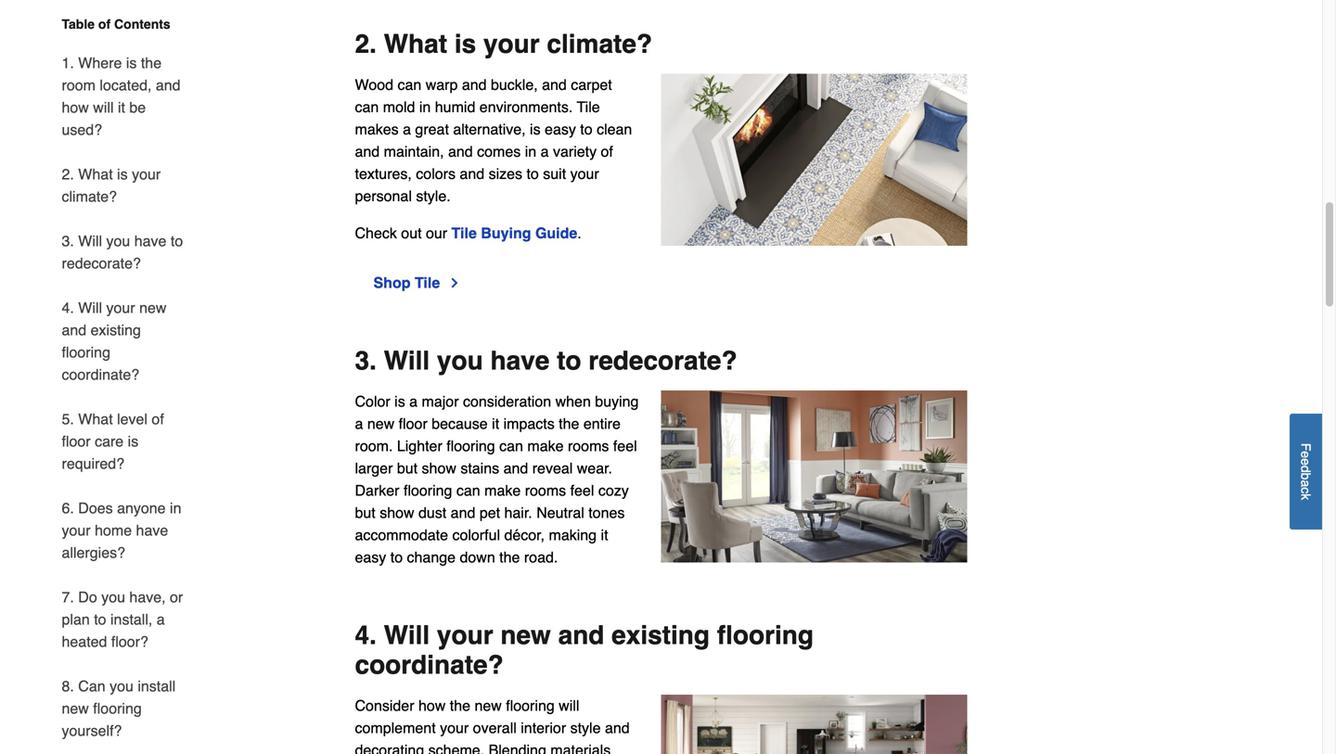 Task type: describe. For each thing, give the bounding box(es) containing it.
can up mold
[[398, 76, 421, 93]]

is down 1. where is the room located, and how will it be used? link
[[117, 166, 128, 183]]

your inside 4. will your new and existing flooring coordinate? "link"
[[106, 299, 135, 316]]

and down makes
[[355, 143, 380, 160]]

1 horizontal spatial feel
[[613, 437, 637, 455]]

anyone
[[117, 500, 166, 517]]

easy inside wood can warp and buckle, and carpet can mold in humid environments. tile makes a great alternative, is easy to clean and maintain, and comes in a variety of textures, colors and sizes to suit your personal style.
[[545, 120, 576, 138]]

your inside wood can warp and buckle, and carpet can mold in humid environments. tile makes a great alternative, is easy to clean and maintain, and comes in a variety of textures, colors and sizes to suit your personal style.
[[570, 165, 599, 182]]

down
[[460, 549, 495, 566]]

table of contents
[[62, 17, 170, 32]]

how inside consider how the new flooring will complement your overall interior style and decorating scheme. blending materia
[[418, 697, 446, 714]]

making
[[549, 526, 597, 544]]

coordinate? inside "link"
[[62, 366, 139, 383]]

f
[[1299, 443, 1313, 451]]

4. will your new and existing flooring coordinate? link
[[62, 286, 186, 397]]

be
[[129, 99, 146, 116]]

and up colors
[[448, 143, 473, 160]]

can down wood
[[355, 98, 379, 115]]

alternative,
[[453, 120, 526, 138]]

you for 8. can you install new flooring yourself? link
[[110, 678, 133, 695]]

flooring inside 8. can you install new flooring yourself?
[[93, 700, 142, 717]]

5.
[[62, 411, 74, 428]]

to up when
[[557, 346, 581, 376]]

chevron right image
[[447, 276, 462, 290]]

new inside "link"
[[139, 299, 166, 316]]

neutral
[[536, 504, 584, 521]]

accommodate
[[355, 526, 448, 544]]

level
[[117, 411, 148, 428]]

great
[[415, 120, 449, 138]]

a up suit
[[541, 143, 549, 160]]

is inside 5. what level of floor care is required?
[[128, 433, 138, 450]]

floor inside 5. what level of floor care is required?
[[62, 433, 91, 450]]

overall
[[473, 719, 517, 737]]

0 vertical spatial climate?
[[547, 29, 652, 59]]

and up environments.
[[542, 76, 567, 93]]

will up major
[[384, 346, 430, 376]]

reveal
[[532, 460, 573, 477]]

1 vertical spatial tile
[[451, 224, 477, 242]]

flooring inside "link"
[[62, 344, 110, 361]]

1 vertical spatial but
[[355, 504, 376, 521]]

2 horizontal spatial it
[[601, 526, 608, 544]]

2. what is your climate? link
[[62, 152, 186, 219]]

7. do you have, or plan to install, a heated floor? link
[[62, 575, 186, 664]]

1 horizontal spatial redecorate?
[[589, 346, 737, 376]]

install,
[[110, 611, 152, 628]]

7. do you have, or plan to install, a heated floor?
[[62, 589, 183, 650]]

your down down
[[437, 621, 493, 650]]

and up the colorful
[[451, 504, 475, 521]]

lighter
[[397, 437, 442, 455]]

in inside 6. does anyone in your home have allergies?
[[170, 500, 181, 517]]

5. what level of floor care is required? link
[[62, 397, 186, 486]]

scheme.
[[428, 742, 484, 754]]

suit
[[543, 165, 566, 182]]

and left sizes
[[460, 165, 484, 182]]

new inside color is a major consideration when buying a new floor because it impacts the entire room. lighter flooring can make rooms feel larger but show stains and reveal wear. darker flooring can make rooms feel cozy but show dust and pet hair. neutral tones accommodate colorful décor, making it easy to change down the road.
[[367, 415, 395, 432]]

colors
[[416, 165, 456, 182]]

1 vertical spatial existing
[[612, 621, 710, 650]]

textures,
[[355, 165, 412, 182]]

k
[[1299, 494, 1313, 500]]

have inside 'link'
[[134, 232, 166, 250]]

maintain,
[[384, 143, 444, 160]]

wear.
[[577, 460, 612, 477]]

can down stains
[[456, 482, 480, 499]]

your inside consider how the new flooring will complement your overall interior style and decorating scheme. blending materia
[[440, 719, 469, 737]]

to inside 7. do you have, or plan to install, a heated floor?
[[94, 611, 106, 628]]

color is a major consideration when buying a new floor because it impacts the entire room. lighter flooring can make rooms feel larger but show stains and reveal wear. darker flooring can make rooms feel cozy but show dust and pet hair. neutral tones accommodate colorful décor, making it easy to change down the road.
[[355, 393, 639, 566]]

check
[[355, 224, 397, 242]]

will up consider
[[384, 621, 430, 650]]

4. will your new and existing flooring coordinate? inside 4. will your new and existing flooring coordinate? "link"
[[62, 299, 166, 383]]

consider how the new flooring will complement your overall interior style and decorating scheme. blending materia
[[355, 697, 630, 754]]

to inside 3. will you have to redecorate?
[[171, 232, 183, 250]]

pet
[[480, 504, 500, 521]]

1. where is the room located, and how will it be used? link
[[62, 41, 186, 152]]

to inside color is a major consideration when buying a new floor because it impacts the entire room. lighter flooring can make rooms feel larger but show stains and reveal wear. darker flooring can make rooms feel cozy but show dust and pet hair. neutral tones accommodate colorful décor, making it easy to change down the road.
[[390, 549, 403, 566]]

comes
[[477, 143, 521, 160]]

1 horizontal spatial show
[[422, 460, 456, 477]]

will inside 'link'
[[78, 232, 102, 250]]

road.
[[524, 549, 558, 566]]

floor?
[[111, 633, 148, 650]]

0 horizontal spatial rooms
[[525, 482, 566, 499]]

5. what level of floor care is required?
[[62, 411, 164, 472]]

a up the 'maintain,'
[[403, 120, 411, 138]]

3. will you have to redecorate? inside 'link'
[[62, 232, 183, 272]]

8.
[[62, 678, 74, 695]]

0 horizontal spatial of
[[98, 17, 111, 32]]

yourself?
[[62, 722, 122, 739]]

and up the style
[[558, 621, 604, 650]]

new down road.
[[500, 621, 551, 650]]

4. inside "link"
[[62, 299, 74, 316]]

a down color
[[355, 415, 363, 432]]

6. does anyone in your home have allergies? link
[[62, 486, 186, 575]]

allergies?
[[62, 544, 125, 561]]

room.
[[355, 437, 393, 455]]

a left major
[[409, 393, 418, 410]]

0 vertical spatial but
[[397, 460, 418, 477]]

décor,
[[504, 526, 545, 544]]

b
[[1299, 473, 1313, 480]]

1 horizontal spatial 4. will your new and existing flooring coordinate?
[[355, 621, 814, 680]]

does
[[78, 500, 113, 517]]

warp
[[426, 76, 458, 93]]

interior
[[521, 719, 566, 737]]

an overhead shot of a living room with a fireplace, sisal rug and spanish tile in blue and beige. image
[[661, 74, 967, 246]]

1.
[[62, 54, 74, 71]]

easy inside color is a major consideration when buying a new floor because it impacts the entire room. lighter flooring can make rooms feel larger but show stains and reveal wear. darker flooring can make rooms feel cozy but show dust and pet hair. neutral tones accommodate colorful décor, making it easy to change down the road.
[[355, 549, 386, 566]]

1 horizontal spatial 3.
[[355, 346, 377, 376]]

1 vertical spatial 4.
[[355, 621, 377, 650]]

required?
[[62, 455, 124, 472]]

when
[[555, 393, 591, 410]]

your inside 6. does anyone in your home have allergies?
[[62, 522, 91, 539]]

tile inside "link"
[[415, 274, 440, 291]]

plan
[[62, 611, 90, 628]]

have,
[[129, 589, 166, 606]]

stains
[[461, 460, 499, 477]]

0 horizontal spatial feel
[[570, 482, 594, 499]]

1 horizontal spatial 3. will you have to redecorate?
[[355, 346, 737, 376]]

check out our tile buying guide .
[[355, 224, 582, 242]]

8. can you install new flooring yourself?
[[62, 678, 176, 739]]

home
[[95, 522, 132, 539]]

1 horizontal spatial coordinate?
[[355, 650, 504, 680]]

c
[[1299, 487, 1313, 494]]

1 vertical spatial it
[[492, 415, 499, 432]]

our
[[426, 224, 447, 242]]

6.
[[62, 500, 74, 517]]

your inside 2. what is your climate?
[[132, 166, 161, 183]]

f e e d b a c k button
[[1290, 414, 1322, 530]]

clean
[[597, 120, 632, 138]]

used?
[[62, 121, 102, 138]]

of inside 5. what level of floor care is required?
[[152, 411, 164, 428]]

consideration
[[463, 393, 551, 410]]

where
[[78, 54, 122, 71]]

entire
[[583, 415, 621, 432]]

0 horizontal spatial make
[[484, 482, 521, 499]]

and inside 1. where is the room located, and how will it be used?
[[156, 77, 181, 94]]



Task type: vqa. For each thing, say whether or not it's contained in the screenshot.
Aid
no



Task type: locate. For each thing, give the bounding box(es) containing it.
0 horizontal spatial easy
[[355, 549, 386, 566]]

feel down the entire
[[613, 437, 637, 455]]

2 horizontal spatial tile
[[577, 98, 600, 115]]

it left be
[[118, 99, 125, 116]]

tile inside wood can warp and buckle, and carpet can mold in humid environments. tile makes a great alternative, is easy to clean and maintain, and comes in a variety of textures, colors and sizes to suit your personal style.
[[577, 98, 600, 115]]

contents
[[114, 17, 170, 32]]

colorful
[[452, 526, 500, 544]]

make up the reveal
[[527, 437, 564, 455]]

climate? up '3. will you have to redecorate?' 'link'
[[62, 188, 117, 205]]

a inside button
[[1299, 480, 1313, 487]]

but down lighter
[[397, 460, 418, 477]]

0 vertical spatial existing
[[91, 321, 141, 339]]

2 vertical spatial tile
[[415, 274, 440, 291]]

the down décor,
[[499, 549, 520, 566]]

will up the style
[[559, 697, 579, 714]]

what up care
[[78, 411, 113, 428]]

0 vertical spatial floor
[[399, 415, 428, 432]]

0 horizontal spatial show
[[380, 504, 414, 521]]

rooms
[[568, 437, 609, 455], [525, 482, 566, 499]]

0 horizontal spatial it
[[118, 99, 125, 116]]

2. what is your climate? inside table of contents element
[[62, 166, 161, 205]]

tones
[[588, 504, 625, 521]]

rooms down the reveal
[[525, 482, 566, 499]]

show
[[422, 460, 456, 477], [380, 504, 414, 521]]

style
[[570, 719, 601, 737]]

of right level
[[152, 411, 164, 428]]

shop tile link
[[373, 272, 462, 294]]

0 vertical spatial 3. will you have to redecorate?
[[62, 232, 183, 272]]

3. will you have to redecorate? down 2. what is your climate? link in the left of the page
[[62, 232, 183, 272]]

but
[[397, 460, 418, 477], [355, 504, 376, 521]]

hair.
[[504, 504, 532, 521]]

you inside 7. do you have, or plan to install, a heated floor?
[[101, 589, 125, 606]]

0 horizontal spatial 2. what is your climate?
[[62, 166, 161, 205]]

1 vertical spatial 4. will your new and existing flooring coordinate?
[[355, 621, 814, 680]]

1 vertical spatial 2. what is your climate?
[[62, 166, 161, 205]]

0 vertical spatial make
[[527, 437, 564, 455]]

the
[[141, 54, 162, 71], [559, 415, 579, 432], [499, 549, 520, 566], [450, 697, 470, 714]]

and up 5.
[[62, 321, 86, 339]]

1 vertical spatial what
[[78, 166, 113, 183]]

0 horizontal spatial how
[[62, 99, 89, 116]]

to left suit
[[527, 165, 539, 182]]

redecorate? inside 'link'
[[62, 255, 141, 272]]

1 vertical spatial how
[[418, 697, 446, 714]]

easy down accommodate
[[355, 549, 386, 566]]

0 vertical spatial 3.
[[62, 232, 74, 250]]

guide
[[535, 224, 577, 242]]

2 vertical spatial of
[[152, 411, 164, 428]]

is inside wood can warp and buckle, and carpet can mold in humid environments. tile makes a great alternative, is easy to clean and maintain, and comes in a variety of textures, colors and sizes to suit your personal style.
[[530, 120, 541, 138]]

3. inside 3. will you have to redecorate?
[[62, 232, 74, 250]]

can
[[78, 678, 105, 695]]

is right color
[[394, 393, 405, 410]]

3. down 2. what is your climate? link in the left of the page
[[62, 232, 74, 250]]

1 horizontal spatial 4.
[[355, 621, 377, 650]]

have down 2. what is your climate? link in the left of the page
[[134, 232, 166, 250]]

and inside consider how the new flooring will complement your overall interior style and decorating scheme. blending materia
[[605, 719, 630, 737]]

the down when
[[559, 415, 579, 432]]

of right "table"
[[98, 17, 111, 32]]

0 vertical spatial coordinate?
[[62, 366, 139, 383]]

1 horizontal spatial floor
[[399, 415, 428, 432]]

2 e from the top
[[1299, 458, 1313, 466]]

2. down "used?"
[[62, 166, 74, 183]]

0 vertical spatial easy
[[545, 120, 576, 138]]

new inside consider how the new flooring will complement your overall interior style and decorating scheme. blending materia
[[475, 697, 502, 714]]

consider
[[355, 697, 414, 714]]

room
[[62, 77, 96, 94]]

how up complement
[[418, 697, 446, 714]]

to down 2. what is your climate? link in the left of the page
[[171, 232, 183, 250]]

what down "used?"
[[78, 166, 113, 183]]

0 vertical spatial what
[[384, 29, 447, 59]]

coordinate? up consider
[[355, 650, 504, 680]]

table of contents element
[[47, 15, 186, 754]]

do
[[78, 589, 97, 606]]

heated
[[62, 633, 107, 650]]

d
[[1299, 466, 1313, 473]]

your down '3. will you have to redecorate?' 'link'
[[106, 299, 135, 316]]

0 horizontal spatial coordinate?
[[62, 366, 139, 383]]

your up buckle,
[[483, 29, 540, 59]]

1 vertical spatial climate?
[[62, 188, 117, 205]]

it inside 1. where is the room located, and how will it be used?
[[118, 99, 125, 116]]

2 vertical spatial have
[[136, 522, 168, 539]]

and right stains
[[503, 460, 528, 477]]

2 vertical spatial what
[[78, 411, 113, 428]]

personal
[[355, 187, 412, 204]]

but down darker
[[355, 504, 376, 521]]

0 horizontal spatial 4. will your new and existing flooring coordinate?
[[62, 299, 166, 383]]

how inside 1. where is the room located, and how will it be used?
[[62, 99, 89, 116]]

mold
[[383, 98, 415, 115]]

existing inside "link"
[[91, 321, 141, 339]]

your
[[483, 29, 540, 59], [570, 165, 599, 182], [132, 166, 161, 183], [106, 299, 135, 316], [62, 522, 91, 539], [437, 621, 493, 650], [440, 719, 469, 737]]

it
[[118, 99, 125, 116], [492, 415, 499, 432], [601, 526, 608, 544]]

what up warp
[[384, 29, 447, 59]]

impacts
[[503, 415, 555, 432]]

show down lighter
[[422, 460, 456, 477]]

0 horizontal spatial in
[[170, 500, 181, 517]]

a inside 7. do you have, or plan to install, a heated floor?
[[157, 611, 165, 628]]

to
[[580, 120, 593, 138], [527, 165, 539, 182], [171, 232, 183, 250], [557, 346, 581, 376], [390, 549, 403, 566], [94, 611, 106, 628]]

0 vertical spatial of
[[98, 17, 111, 32]]

1. where is the room located, and how will it be used?
[[62, 54, 181, 138]]

4. will your new and existing flooring coordinate? up the style
[[355, 621, 814, 680]]

you right can
[[110, 678, 133, 695]]

1 vertical spatial floor
[[62, 433, 91, 450]]

existing
[[91, 321, 141, 339], [612, 621, 710, 650]]

feel down "wear."
[[570, 482, 594, 499]]

install
[[138, 678, 176, 695]]

your down 6.
[[62, 522, 91, 539]]

3. will you have to redecorate? up when
[[355, 346, 737, 376]]

0 vertical spatial how
[[62, 99, 89, 116]]

have inside 6. does anyone in your home have allergies?
[[136, 522, 168, 539]]

climate? inside 2. what is your climate?
[[62, 188, 117, 205]]

redecorate? down 2. what is your climate? link in the left of the page
[[62, 255, 141, 272]]

0 vertical spatial have
[[134, 232, 166, 250]]

to up variety
[[580, 120, 593, 138]]

1 vertical spatial rooms
[[525, 482, 566, 499]]

2. up wood
[[355, 29, 377, 59]]

a down have,
[[157, 611, 165, 628]]

1 vertical spatial redecorate?
[[589, 346, 737, 376]]

will up "used?"
[[93, 99, 114, 116]]

how down room
[[62, 99, 89, 116]]

0 horizontal spatial 2.
[[62, 166, 74, 183]]

easy
[[545, 120, 576, 138], [355, 549, 386, 566]]

is up located,
[[126, 54, 137, 71]]

what inside 5. what level of floor care is required?
[[78, 411, 113, 428]]

of inside wood can warp and buckle, and carpet can mold in humid environments. tile makes a great alternative, is easy to clean and maintain, and comes in a variety of textures, colors and sizes to suit your personal style.
[[601, 143, 613, 160]]

you right the do
[[101, 589, 125, 606]]

wood can warp and buckle, and carpet can mold in humid environments. tile makes a great alternative, is easy to clean and maintain, and comes in a variety of textures, colors and sizes to suit your personal style.
[[355, 76, 632, 204]]

show up accommodate
[[380, 504, 414, 521]]

0 vertical spatial in
[[419, 98, 431, 115]]

what inside 2. what is your climate?
[[78, 166, 113, 183]]

make
[[527, 437, 564, 455], [484, 482, 521, 499]]

complement
[[355, 719, 436, 737]]

0 vertical spatial 4. will your new and existing flooring coordinate?
[[62, 299, 166, 383]]

of down clean
[[601, 143, 613, 160]]

0 horizontal spatial 4.
[[62, 299, 74, 316]]

care
[[95, 433, 124, 450]]

1 vertical spatial have
[[490, 346, 550, 376]]

0 horizontal spatial redecorate?
[[62, 255, 141, 272]]

blending
[[489, 742, 546, 754]]

is inside 1. where is the room located, and how will it be used?
[[126, 54, 137, 71]]

flooring inside consider how the new flooring will complement your overall interior style and decorating scheme. blending materia
[[506, 697, 555, 714]]

you for '3. will you have to redecorate?' 'link'
[[106, 232, 130, 250]]

what
[[384, 29, 447, 59], [78, 166, 113, 183], [78, 411, 113, 428]]

1 e from the top
[[1299, 451, 1313, 458]]

will down 2. what is your climate? link in the left of the page
[[78, 232, 102, 250]]

decorating
[[355, 742, 424, 754]]

tile left chevron right image
[[415, 274, 440, 291]]

e up b
[[1299, 458, 1313, 466]]

how
[[62, 99, 89, 116], [418, 697, 446, 714]]

a living room with coral walls, navy curtains, a navy floral rug and heathered oak floors. image
[[661, 391, 967, 563]]

and inside "link"
[[62, 321, 86, 339]]

the up scheme.
[[450, 697, 470, 714]]

or
[[170, 589, 183, 606]]

2 vertical spatial in
[[170, 500, 181, 517]]

1 horizontal spatial existing
[[612, 621, 710, 650]]

an open living room and kitchen with rose-painted walls, light furniture and wood floors. image
[[661, 695, 967, 754]]

humid
[[435, 98, 475, 115]]

8. can you install new flooring yourself? link
[[62, 664, 186, 753]]

1 horizontal spatial climate?
[[547, 29, 652, 59]]

1 horizontal spatial tile
[[451, 224, 477, 242]]

f e e d b a c k
[[1299, 443, 1313, 500]]

can down impacts
[[499, 437, 523, 455]]

change
[[407, 549, 456, 566]]

1 vertical spatial 2.
[[62, 166, 74, 183]]

floor up lighter
[[399, 415, 428, 432]]

0 horizontal spatial climate?
[[62, 188, 117, 205]]

1 vertical spatial coordinate?
[[355, 650, 504, 680]]

shop tile
[[373, 274, 440, 291]]

tile right our
[[451, 224, 477, 242]]

new
[[139, 299, 166, 316], [367, 415, 395, 432], [500, 621, 551, 650], [475, 697, 502, 714], [62, 700, 89, 717]]

3. up color
[[355, 346, 377, 376]]

e
[[1299, 451, 1313, 458], [1299, 458, 1313, 466]]

0 horizontal spatial will
[[93, 99, 114, 116]]

.
[[577, 224, 582, 242]]

you down 2. what is your climate? link in the left of the page
[[106, 232, 130, 250]]

0 horizontal spatial floor
[[62, 433, 91, 450]]

1 horizontal spatial in
[[419, 98, 431, 115]]

will inside consider how the new flooring will complement your overall interior style and decorating scheme. blending materia
[[559, 697, 579, 714]]

have up consideration
[[490, 346, 550, 376]]

you inside 'link'
[[106, 232, 130, 250]]

will
[[93, 99, 114, 116], [559, 697, 579, 714]]

new down 8.
[[62, 700, 89, 717]]

larger
[[355, 460, 393, 477]]

2. inside table of contents element
[[62, 166, 74, 183]]

dust
[[418, 504, 446, 521]]

2. what is your climate? down "used?"
[[62, 166, 161, 205]]

you up major
[[437, 346, 483, 376]]

your down be
[[132, 166, 161, 183]]

2 horizontal spatial of
[[601, 143, 613, 160]]

the inside consider how the new flooring will complement your overall interior style and decorating scheme. blending materia
[[450, 697, 470, 714]]

1 vertical spatial of
[[601, 143, 613, 160]]

floor inside color is a major consideration when buying a new floor because it impacts the entire room. lighter flooring can make rooms feel larger but show stains and reveal wear. darker flooring can make rooms feel cozy but show dust and pet hair. neutral tones accommodate colorful décor, making it easy to change down the road.
[[399, 415, 428, 432]]

1 horizontal spatial but
[[397, 460, 418, 477]]

cozy
[[598, 482, 629, 499]]

floor down 5.
[[62, 433, 91, 450]]

in right comes
[[525, 143, 536, 160]]

1 vertical spatial easy
[[355, 549, 386, 566]]

4. down '3. will you have to redecorate?' 'link'
[[62, 299, 74, 316]]

0 vertical spatial it
[[118, 99, 125, 116]]

1 vertical spatial make
[[484, 482, 521, 499]]

1 vertical spatial 3. will you have to redecorate?
[[355, 346, 737, 376]]

0 vertical spatial tile
[[577, 98, 600, 115]]

your up scheme.
[[440, 719, 469, 737]]

the inside 1. where is the room located, and how will it be used?
[[141, 54, 162, 71]]

6. does anyone in your home have allergies?
[[62, 500, 181, 561]]

1 horizontal spatial how
[[418, 697, 446, 714]]

to down accommodate
[[390, 549, 403, 566]]

climate? up carpet
[[547, 29, 652, 59]]

environments.
[[479, 98, 573, 115]]

your down variety
[[570, 165, 599, 182]]

is down level
[[128, 433, 138, 450]]

will inside 1. where is the room located, and how will it be used?
[[93, 99, 114, 116]]

a up "k"
[[1299, 480, 1313, 487]]

0 horizontal spatial existing
[[91, 321, 141, 339]]

new up the room.
[[367, 415, 395, 432]]

variety
[[553, 143, 597, 160]]

1 vertical spatial 3.
[[355, 346, 377, 376]]

feel
[[613, 437, 637, 455], [570, 482, 594, 499]]

3. will you have to redecorate? link
[[62, 219, 186, 286]]

1 vertical spatial feel
[[570, 482, 594, 499]]

0 horizontal spatial 3.
[[62, 232, 74, 250]]

easy up variety
[[545, 120, 576, 138]]

1 vertical spatial in
[[525, 143, 536, 160]]

and
[[462, 76, 487, 93], [542, 76, 567, 93], [156, 77, 181, 94], [355, 143, 380, 160], [448, 143, 473, 160], [460, 165, 484, 182], [62, 321, 86, 339], [503, 460, 528, 477], [451, 504, 475, 521], [558, 621, 604, 650], [605, 719, 630, 737]]

have
[[134, 232, 166, 250], [490, 346, 550, 376], [136, 522, 168, 539]]

4. up consider
[[355, 621, 377, 650]]

0 vertical spatial rooms
[[568, 437, 609, 455]]

and up humid
[[462, 76, 487, 93]]

the up located,
[[141, 54, 162, 71]]

0 vertical spatial will
[[93, 99, 114, 116]]

2 horizontal spatial in
[[525, 143, 536, 160]]

0 vertical spatial 2. what is your climate?
[[355, 29, 652, 59]]

it down tones
[[601, 526, 608, 544]]

you
[[106, 232, 130, 250], [437, 346, 483, 376], [101, 589, 125, 606], [110, 678, 133, 695]]

1 horizontal spatial 2.
[[355, 29, 377, 59]]

is up warp
[[454, 29, 476, 59]]

buying
[[481, 224, 531, 242]]

0 vertical spatial feel
[[613, 437, 637, 455]]

0 horizontal spatial but
[[355, 504, 376, 521]]

0 vertical spatial 2.
[[355, 29, 377, 59]]

new inside 8. can you install new flooring yourself?
[[62, 700, 89, 717]]

is inside color is a major consideration when buying a new floor because it impacts the entire room. lighter flooring can make rooms feel larger but show stains and reveal wear. darker flooring can make rooms feel cozy but show dust and pet hair. neutral tones accommodate colorful décor, making it easy to change down the road.
[[394, 393, 405, 410]]

0 horizontal spatial tile
[[415, 274, 440, 291]]

out
[[401, 224, 422, 242]]

redecorate? up buying
[[589, 346, 737, 376]]

e up d
[[1299, 451, 1313, 458]]

what for 2. what is your climate? link in the left of the page
[[78, 166, 113, 183]]

have down anyone
[[136, 522, 168, 539]]

darker
[[355, 482, 399, 499]]

carpet
[[571, 76, 612, 93]]

it down consideration
[[492, 415, 499, 432]]

shop
[[373, 274, 411, 291]]

1 horizontal spatial it
[[492, 415, 499, 432]]

1 horizontal spatial make
[[527, 437, 564, 455]]

floor
[[399, 415, 428, 432], [62, 433, 91, 450]]

will inside "link"
[[78, 299, 102, 316]]

1 vertical spatial show
[[380, 504, 414, 521]]

in right anyone
[[170, 500, 181, 517]]

you for "7. do you have, or plan to install, a heated floor?" link
[[101, 589, 125, 606]]

1 vertical spatial will
[[559, 697, 579, 714]]

buckle,
[[491, 76, 538, 93]]

new down '3. will you have to redecorate?' 'link'
[[139, 299, 166, 316]]

you inside 8. can you install new flooring yourself?
[[110, 678, 133, 695]]

because
[[432, 415, 488, 432]]

0 vertical spatial show
[[422, 460, 456, 477]]

1 horizontal spatial will
[[559, 697, 579, 714]]

is down environments.
[[530, 120, 541, 138]]

1 horizontal spatial rooms
[[568, 437, 609, 455]]

1 horizontal spatial of
[[152, 411, 164, 428]]

new up overall
[[475, 697, 502, 714]]

style.
[[416, 187, 451, 204]]

what for 5. what level of floor care is required? link
[[78, 411, 113, 428]]

wood
[[355, 76, 393, 93]]

1 horizontal spatial easy
[[545, 120, 576, 138]]

0 vertical spatial 4.
[[62, 299, 74, 316]]

2 vertical spatial it
[[601, 526, 608, 544]]

tile
[[577, 98, 600, 115], [451, 224, 477, 242], [415, 274, 440, 291]]



